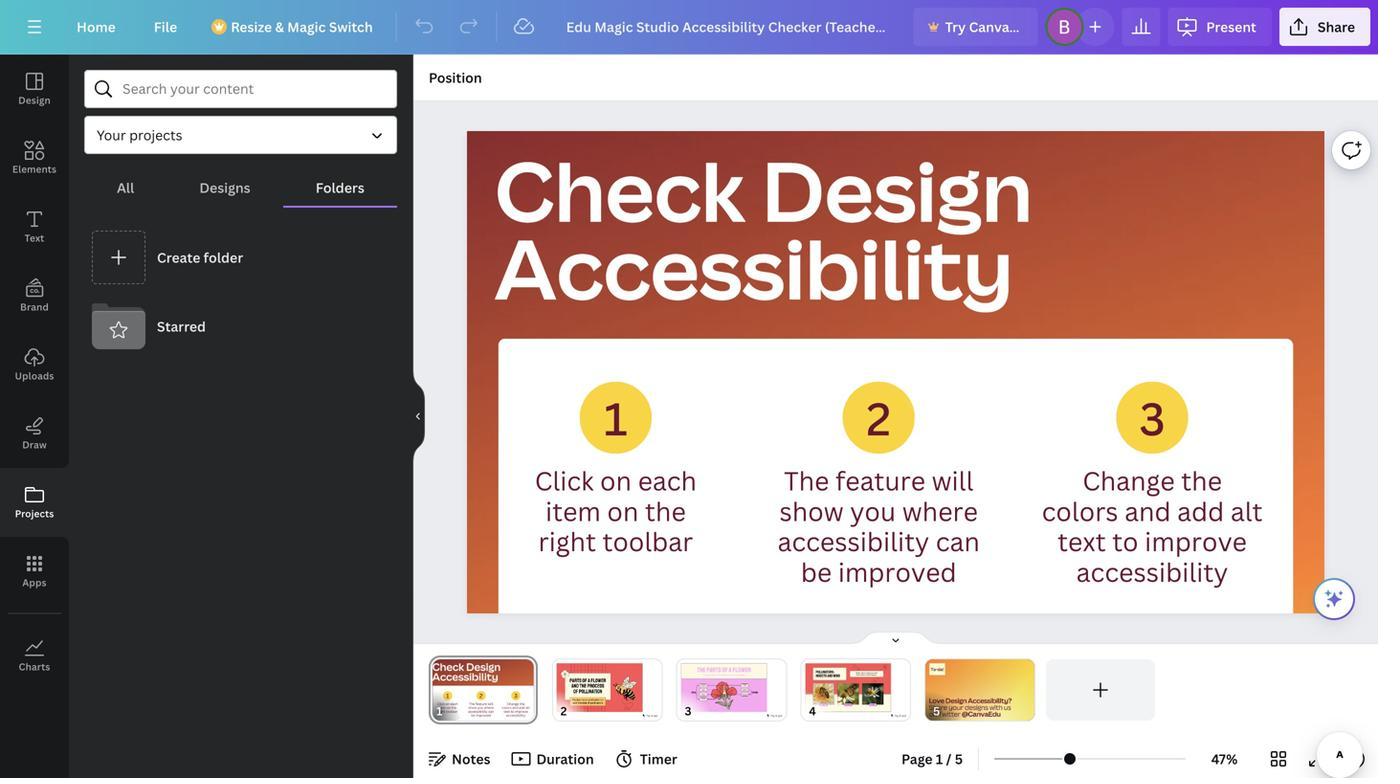 Task type: locate. For each thing, give the bounding box(es) containing it.
page 1 image
[[429, 660, 538, 721]]

design inside design button
[[18, 94, 51, 107]]

canva
[[969, 18, 1010, 36]]

create
[[157, 248, 200, 267]]

text button
[[0, 192, 69, 261]]

0 horizontal spatial the
[[645, 494, 686, 528]]

try canva pro
[[945, 18, 1035, 36]]

can
[[936, 524, 980, 559]]

Select ownership filter button
[[84, 116, 397, 154]]

hide image
[[413, 370, 425, 462]]

1 vertical spatial design
[[762, 134, 1033, 246]]

accessibility
[[495, 212, 1014, 324]]

starred button
[[84, 292, 397, 361]]

Design title text field
[[551, 8, 906, 46]]

0 vertical spatial design
[[18, 94, 51, 107]]

the
[[784, 463, 830, 498]]

file
[[154, 18, 177, 36]]

will
[[932, 463, 974, 498]]

all
[[117, 179, 134, 197]]

to
[[1113, 524, 1139, 559]]

text
[[25, 232, 44, 245]]

improve
[[1145, 524, 1247, 559]]

1 left /
[[936, 750, 943, 768]]

/
[[946, 750, 952, 768]]

add
[[1178, 494, 1225, 528]]

projects button
[[0, 468, 69, 537]]

0 vertical spatial 1
[[604, 388, 628, 449]]

accessibility
[[778, 524, 930, 559], [1077, 555, 1229, 589]]

page 1 / 5 button
[[894, 744, 971, 774]]

charts button
[[0, 621, 69, 690]]

accessibility inside change the colors and add alt text to improve accessibility
[[1077, 555, 1229, 589]]

design
[[18, 94, 51, 107], [762, 134, 1033, 246]]

home link
[[61, 8, 131, 46]]

colors
[[1042, 494, 1119, 528]]

0 horizontal spatial accessibility
[[778, 524, 930, 559]]

1 horizontal spatial 1
[[936, 750, 943, 768]]

on left each
[[600, 463, 632, 498]]

47% button
[[1194, 744, 1256, 774]]

each
[[638, 463, 697, 498]]

1
[[604, 388, 628, 449], [936, 750, 943, 768]]

on
[[600, 463, 632, 498], [607, 494, 639, 528]]

your
[[97, 126, 126, 144]]

1 vertical spatial 1
[[936, 750, 943, 768]]

check design
[[495, 134, 1033, 246]]

charts
[[19, 661, 50, 673]]

1 horizontal spatial accessibility
[[1077, 555, 1229, 589]]

and
[[1125, 494, 1171, 528]]

click
[[535, 463, 594, 498]]

notes
[[452, 750, 491, 768]]

the right item
[[645, 494, 686, 528]]

on right item
[[607, 494, 639, 528]]

folders
[[316, 179, 365, 197]]

Page title text field
[[451, 702, 459, 721]]

notes button
[[421, 744, 498, 774]]

duration button
[[506, 744, 602, 774]]

canva assistant image
[[1323, 588, 1346, 611]]

where
[[902, 494, 978, 528]]

1 up click on each item on the right toolbar
[[604, 388, 628, 449]]

5
[[955, 750, 963, 768]]

page 1 / 5
[[902, 750, 963, 768]]

uploads
[[15, 370, 54, 382]]

1 horizontal spatial the
[[1182, 463, 1223, 498]]

you
[[850, 494, 896, 528]]

0 horizontal spatial design
[[18, 94, 51, 107]]

folders button
[[283, 169, 397, 206]]

hide pages image
[[850, 631, 942, 646]]

be
[[801, 555, 832, 589]]

pro
[[1013, 18, 1035, 36]]

design button
[[0, 55, 69, 123]]

switch
[[329, 18, 373, 36]]

timer
[[640, 750, 678, 768]]

the left 'alt'
[[1182, 463, 1223, 498]]

the inside click on each item on the right toolbar
[[645, 494, 686, 528]]

the
[[1182, 463, 1223, 498], [645, 494, 686, 528]]

uploads button
[[0, 330, 69, 399]]



Task type: vqa. For each thing, say whether or not it's contained in the screenshot.
Present dropdown button
yes



Task type: describe. For each thing, give the bounding box(es) containing it.
2
[[867, 388, 891, 449]]

duration
[[537, 750, 594, 768]]

magic
[[287, 18, 326, 36]]

designs button
[[167, 169, 283, 206]]

projects
[[129, 126, 183, 144]]

file button
[[139, 8, 193, 46]]

accessibility inside the feature will show you where accessibility can be improved
[[778, 524, 930, 559]]

change the colors and add alt text to improve accessibility
[[1042, 463, 1263, 589]]

improved
[[838, 555, 957, 589]]

apps
[[22, 576, 46, 589]]

47%
[[1212, 750, 1238, 768]]

side panel tab list
[[0, 55, 69, 690]]

home
[[77, 18, 116, 36]]

the inside change the colors and add alt text to improve accessibility
[[1182, 463, 1223, 498]]

3
[[1140, 388, 1166, 449]]

resize
[[231, 18, 272, 36]]

apps button
[[0, 537, 69, 606]]

alt
[[1231, 494, 1263, 528]]

resize & magic switch
[[231, 18, 373, 36]]

try
[[945, 18, 966, 36]]

elements button
[[0, 123, 69, 192]]

draw
[[22, 438, 47, 451]]

elements
[[12, 163, 57, 176]]

present button
[[1168, 8, 1272, 46]]

resize & magic switch button
[[200, 8, 388, 46]]

Search your content search field
[[123, 71, 385, 107]]

feature
[[836, 463, 926, 498]]

1 inside button
[[936, 750, 943, 768]]

designs
[[199, 179, 250, 197]]

starred
[[157, 317, 206, 336]]

position
[[429, 68, 482, 87]]

page
[[902, 750, 933, 768]]

&
[[275, 18, 284, 36]]

position button
[[421, 62, 490, 93]]

present
[[1207, 18, 1257, 36]]

click on each item on the right toolbar
[[535, 463, 697, 559]]

check
[[495, 134, 745, 246]]

share
[[1318, 18, 1356, 36]]

1 horizontal spatial design
[[762, 134, 1033, 246]]

0 horizontal spatial 1
[[604, 388, 628, 449]]

text
[[1058, 524, 1106, 559]]

share button
[[1280, 8, 1371, 46]]

draw button
[[0, 399, 69, 468]]

brand
[[20, 301, 49, 314]]

right
[[539, 524, 596, 559]]

all button
[[84, 169, 167, 206]]

toolbar
[[603, 524, 693, 559]]

the feature will show you where accessibility can be improved
[[778, 463, 980, 589]]

timer button
[[610, 744, 685, 774]]

try canva pro button
[[914, 8, 1038, 46]]

main menu bar
[[0, 0, 1379, 55]]

projects
[[15, 507, 54, 520]]

show
[[780, 494, 844, 528]]

folder
[[204, 248, 243, 267]]

your projects
[[97, 126, 183, 144]]

item
[[546, 494, 601, 528]]

brand button
[[0, 261, 69, 330]]

create folder
[[157, 248, 243, 267]]

change
[[1083, 463, 1175, 498]]



